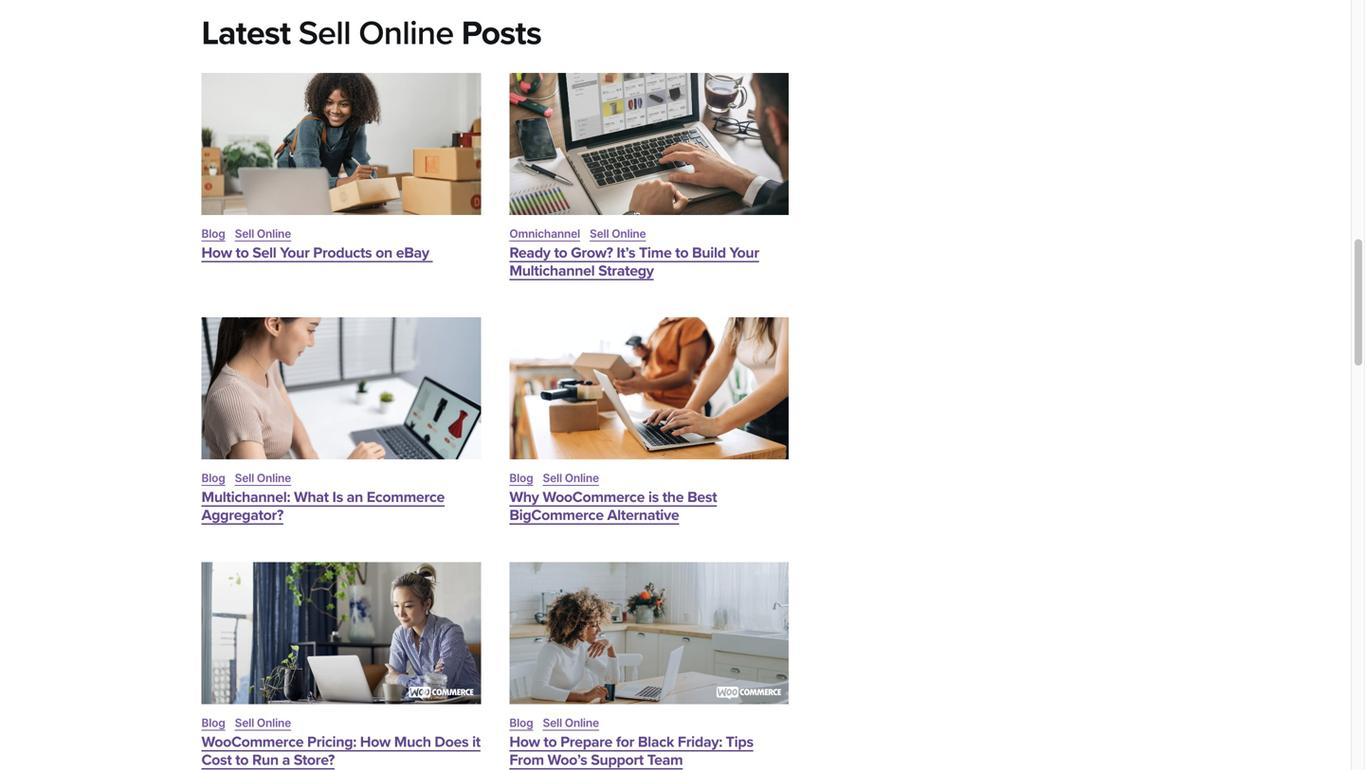 Task type: vqa. For each thing, say whether or not it's contained in the screenshot.
atoll to the bottom
no



Task type: locate. For each thing, give the bounding box(es) containing it.
online inside blog sell online how to sell your products on ebay
[[257, 227, 291, 241]]

online for blog sell online multichannel: what is an ecommerce aggregator?
[[257, 472, 291, 486]]

bigcommerce
[[509, 507, 604, 525]]

woocommerce
[[543, 489, 645, 507], [201, 734, 304, 752]]

how to prepare for black friday: tips from woo's support team link
[[509, 734, 753, 770]]

does
[[435, 734, 469, 752]]

sell up prepare
[[543, 717, 562, 731]]

ebay
[[396, 244, 429, 262]]

on
[[376, 244, 392, 262]]

sell online link up 'multichannel:'
[[235, 472, 291, 486]]

sell for blog sell online how to prepare for black friday: tips from woo's support team
[[543, 717, 562, 731]]

sell online link for is
[[235, 472, 291, 486]]

blog link
[[201, 227, 225, 241], [201, 472, 225, 486], [509, 472, 533, 486], [201, 717, 225, 731], [509, 717, 533, 731]]

online inside omnichannel sell online ready to grow? it's time to build your multichannel strategy
[[612, 227, 646, 241]]

blog link for woocommerce pricing: how much does it cost to run a store?
[[201, 717, 225, 731]]

sell inside blog sell online why woocommerce is the best bigcommerce alternative
[[543, 472, 562, 486]]

sell online link
[[235, 227, 291, 241], [590, 227, 646, 241], [235, 472, 291, 486], [543, 472, 599, 486], [235, 717, 291, 731], [543, 717, 599, 731]]

how inside "blog sell online how to prepare for black friday: tips from woo's support team"
[[509, 734, 540, 752]]

sell online link up prepare
[[543, 717, 599, 731]]

0 horizontal spatial your
[[280, 244, 310, 262]]

blog for multichannel: what is an ecommerce aggregator?
[[201, 472, 225, 486]]

1 your from the left
[[280, 244, 310, 262]]

best
[[687, 489, 717, 507]]

0 horizontal spatial how
[[201, 244, 232, 262]]

aggregator?
[[201, 507, 283, 525]]

is
[[332, 489, 343, 507]]

cost
[[201, 752, 232, 770]]

your inside blog sell online how to sell your products on ebay
[[280, 244, 310, 262]]

woocommerce inside blog sell online woocommerce pricing: how much does it cost to run a store?
[[201, 734, 304, 752]]

0 vertical spatial woocommerce
[[543, 489, 645, 507]]

sell inside omnichannel sell online ready to grow? it's time to build your multichannel strategy
[[590, 227, 609, 241]]

sell left products
[[252, 244, 276, 262]]

sell for omnichannel sell online ready to grow? it's time to build your multichannel strategy
[[590, 227, 609, 241]]

to for grow?
[[554, 244, 567, 262]]

sell online link up run
[[235, 717, 291, 731]]

sell for blog sell online why woocommerce is the best bigcommerce alternative
[[543, 472, 562, 486]]

sell for blog sell online how to sell your products on ebay
[[235, 227, 254, 241]]

omnichannel link
[[509, 227, 580, 241]]

1 horizontal spatial woocommerce
[[543, 489, 645, 507]]

how to sell your products on ebay image
[[201, 73, 481, 215]]

2 your from the left
[[730, 244, 759, 262]]

to inside "blog sell online how to prepare for black friday: tips from woo's support team"
[[544, 734, 557, 752]]

run
[[252, 752, 279, 770]]

the
[[662, 489, 684, 507]]

sell inside "blog sell online how to prepare for black friday: tips from woo's support team"
[[543, 717, 562, 731]]

sell right latest
[[298, 13, 351, 53]]

sell inside blog sell online woocommerce pricing: how much does it cost to run a store?
[[235, 717, 254, 731]]

blog inside blog sell online multichannel: what is an ecommerce aggregator?
[[201, 472, 225, 486]]

sell up bigcommerce
[[543, 472, 562, 486]]

it
[[472, 734, 481, 752]]

your right build
[[730, 244, 759, 262]]

blog inside "blog sell online how to prepare for black friday: tips from woo's support team"
[[509, 717, 533, 731]]

blog sell online multichannel: what is an ecommerce aggregator?
[[201, 472, 445, 525]]

sell online link for is
[[543, 472, 599, 486]]

shop owner running her store from a laptop image
[[201, 563, 481, 705]]

woocommerce left "pricing:"
[[201, 734, 304, 752]]

sell online link up how to sell your products on ebay link
[[235, 227, 291, 241]]

alternative
[[607, 507, 679, 525]]

how inside blog sell online how to sell your products on ebay
[[201, 244, 232, 262]]

0 horizontal spatial woocommerce
[[201, 734, 304, 752]]

1 vertical spatial woocommerce
[[201, 734, 304, 752]]

your left products
[[280, 244, 310, 262]]

sell up the grow?
[[590, 227, 609, 241]]

blog link for multichannel: what is an ecommerce aggregator?
[[201, 472, 225, 486]]

online inside blog sell online why woocommerce is the best bigcommerce alternative
[[565, 472, 599, 486]]

2 horizontal spatial how
[[509, 734, 540, 752]]

blog inside blog sell online woocommerce pricing: how much does it cost to run a store?
[[201, 717, 225, 731]]

support
[[591, 752, 644, 770]]

a
[[282, 752, 290, 770]]

ready to grow? it's time to build your multichannel strategy link
[[509, 244, 759, 280]]

sell online link up it's on the left top of the page
[[590, 227, 646, 241]]

sell online link for prepare
[[543, 717, 599, 731]]

latest sell online posts
[[201, 13, 541, 53]]

woocommerce left is at the bottom of page
[[543, 489, 645, 507]]

online inside blog sell online multichannel: what is an ecommerce aggregator?
[[257, 472, 291, 486]]

blog
[[201, 227, 225, 241], [201, 472, 225, 486], [509, 472, 533, 486], [201, 717, 225, 731], [509, 717, 533, 731]]

to
[[236, 244, 249, 262], [554, 244, 567, 262], [675, 244, 689, 262], [544, 734, 557, 752], [235, 752, 249, 770]]

it's
[[617, 244, 635, 262]]

sell up 'multichannel:'
[[235, 472, 254, 486]]

online inside "blog sell online how to prepare for black friday: tips from woo's support team"
[[565, 717, 599, 731]]

sell up how to sell your products on ebay link
[[235, 227, 254, 241]]

posts
[[461, 13, 541, 53]]

omnichannel sell online ready to grow? it's time to build your multichannel strategy
[[509, 227, 759, 280]]

strategy
[[598, 262, 654, 280]]

multichannel
[[509, 262, 595, 280]]

woocommerce inside blog sell online why woocommerce is the best bigcommerce alternative
[[543, 489, 645, 507]]

blog inside blog sell online how to sell your products on ebay
[[201, 227, 225, 241]]

sell
[[298, 13, 351, 53], [235, 227, 254, 241], [590, 227, 609, 241], [252, 244, 276, 262], [235, 472, 254, 486], [543, 472, 562, 486], [235, 717, 254, 731], [543, 717, 562, 731]]

your
[[280, 244, 310, 262], [730, 244, 759, 262]]

products
[[313, 244, 372, 262]]

how
[[201, 244, 232, 262], [360, 734, 391, 752], [509, 734, 540, 752]]

sell for blog sell online multichannel: what is an ecommerce aggregator?
[[235, 472, 254, 486]]

team
[[647, 752, 683, 770]]

online for blog sell online how to prepare for black friday: tips from woo's support team
[[565, 717, 599, 731]]

why
[[509, 489, 539, 507]]

build
[[692, 244, 726, 262]]

your inside omnichannel sell online ready to grow? it's time to build your multichannel strategy
[[730, 244, 759, 262]]

1 horizontal spatial your
[[730, 244, 759, 262]]

multichannel: what is an ecommerce aggregator? link
[[201, 489, 445, 525]]

sell inside blog sell online multichannel: what is an ecommerce aggregator?
[[235, 472, 254, 486]]

online
[[359, 13, 454, 53], [257, 227, 291, 241], [612, 227, 646, 241], [257, 472, 291, 486], [565, 472, 599, 486], [257, 717, 291, 731], [565, 717, 599, 731]]

to inside blog sell online how to sell your products on ebay
[[236, 244, 249, 262]]

online inside blog sell online woocommerce pricing: how much does it cost to run a store?
[[257, 717, 291, 731]]

blog inside blog sell online why woocommerce is the best bigcommerce alternative
[[509, 472, 533, 486]]

sell online link up bigcommerce
[[543, 472, 599, 486]]

blog link for how to prepare for black friday: tips from woo's support team
[[509, 717, 533, 731]]

sell up run
[[235, 717, 254, 731]]

blog sell online why woocommerce is the best bigcommerce alternative
[[509, 472, 717, 525]]

1 horizontal spatial how
[[360, 734, 391, 752]]

to inside blog sell online woocommerce pricing: how much does it cost to run a store?
[[235, 752, 249, 770]]



Task type: describe. For each thing, give the bounding box(es) containing it.
multichannel:
[[201, 489, 290, 507]]

tips
[[726, 734, 753, 752]]

blog link for why woocommerce is the best bigcommerce alternative
[[509, 472, 533, 486]]

omnichannel
[[509, 227, 580, 241]]

blog sell online how to sell your products on ebay
[[201, 227, 433, 262]]

online for blog sell online why woocommerce is the best bigcommerce alternative
[[565, 472, 599, 486]]

woocommerce pricing: how much does it cost to run a store? link
[[201, 734, 481, 770]]

blog for how to sell your products on ebay
[[201, 227, 225, 241]]

pricing:
[[307, 734, 356, 752]]

to for prepare
[[544, 734, 557, 752]]

grow?
[[571, 244, 613, 262]]

how to sell your products on ebay link
[[201, 244, 433, 262]]

blog sell online woocommerce pricing: how much does it cost to run a store?
[[201, 717, 481, 770]]

for
[[616, 734, 634, 752]]

how for how to prepare for black friday: tips from woo's support team
[[509, 734, 540, 752]]

sell online link for grow?
[[590, 227, 646, 241]]

what
[[294, 489, 329, 507]]

blog sell online how to prepare for black friday: tips from woo's support team
[[509, 717, 753, 770]]

to for sell
[[236, 244, 249, 262]]

ready
[[509, 244, 551, 262]]

how for how to sell your products on ebay
[[201, 244, 232, 262]]

woo's
[[548, 752, 587, 770]]

is
[[648, 489, 659, 507]]

blog for how to prepare for black friday: tips from woo's support team
[[509, 717, 533, 731]]

online for blog sell online how to sell your products on ebay
[[257, 227, 291, 241]]

ecommerce
[[367, 489, 445, 507]]

why woocommerce is the best bigcommerce alternative link
[[509, 489, 717, 525]]

woman shopping for clothes online image
[[201, 318, 481, 460]]

prepare
[[560, 734, 613, 752]]

black
[[638, 734, 674, 752]]

online for blog sell online woocommerce pricing: how much does it cost to run a store?
[[257, 717, 291, 731]]

online for omnichannel sell online ready to grow? it's time to build your multichannel strategy
[[612, 227, 646, 241]]

sell for latest sell online posts
[[298, 13, 351, 53]]

much
[[394, 734, 431, 752]]

shopper purchasing online in her kitchen image
[[509, 563, 789, 705]]

why woocommerce is the best bigcommerce alternative image
[[509, 318, 789, 460]]

friday:
[[678, 734, 722, 752]]

blog for woocommerce pricing: how much does it cost to run a store?
[[201, 717, 225, 731]]

an
[[347, 489, 363, 507]]

sell online link for sell
[[235, 227, 291, 241]]

online for latest sell online posts
[[359, 13, 454, 53]]

ready to grow? it's time to build your multichannel strategy image
[[509, 73, 789, 215]]

blog for why woocommerce is the best bigcommerce alternative
[[509, 472, 533, 486]]

sell online link for how
[[235, 717, 291, 731]]

blog link for how to sell your products on ebay
[[201, 227, 225, 241]]

latest
[[201, 13, 290, 53]]

sell for blog sell online woocommerce pricing: how much does it cost to run a store?
[[235, 717, 254, 731]]

time
[[639, 244, 672, 262]]

how inside blog sell online woocommerce pricing: how much does it cost to run a store?
[[360, 734, 391, 752]]

from
[[509, 752, 544, 770]]

store?
[[294, 752, 335, 770]]



